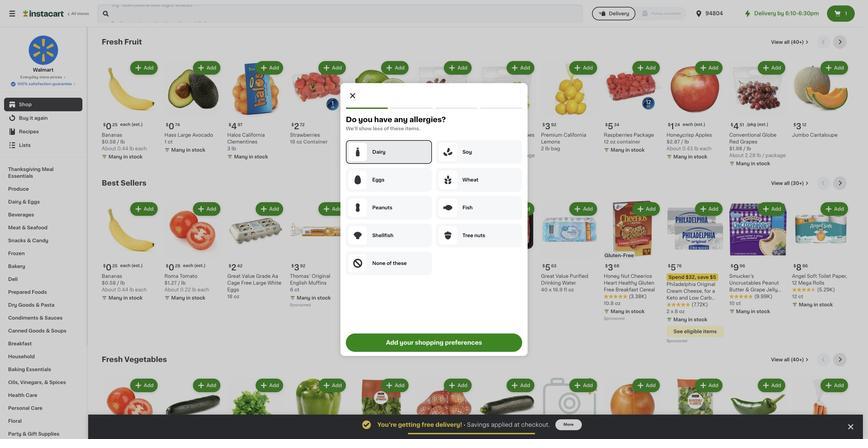 Task type: locate. For each thing, give the bounding box(es) containing it.
2
[[294, 123, 299, 130], [542, 146, 545, 151], [232, 264, 237, 272], [667, 309, 670, 314]]

product group containing 1
[[667, 60, 725, 162]]

0 horizontal spatial great
[[227, 274, 241, 279]]

3 for premium california lemons
[[546, 123, 551, 130]]

0 horizontal spatial /pkg
[[434, 123, 443, 127]]

$1.24 each (estimated) element
[[667, 120, 725, 132]]

vinegars,
[[20, 380, 43, 385]]

floral
[[8, 419, 22, 424]]

1 vertical spatial view all (40+) button
[[769, 353, 812, 367]]

$ inside $ 3 88
[[354, 264, 357, 268]]

10 ct
[[730, 301, 742, 306]]

view all (40+) button
[[769, 35, 812, 49], [769, 353, 812, 367]]

2 bananas $0.58 / lb about 0.44 lb each from the top
[[102, 274, 147, 292]]

3 left 88
[[357, 264, 363, 272]]

smucker's
[[730, 274, 755, 279]]

3 left the 68 at bottom
[[608, 264, 614, 272]]

1 vertical spatial view all (40+)
[[772, 357, 805, 362]]

$2.87
[[667, 140, 681, 144]]

$ 3 92 up premium
[[543, 123, 557, 130]]

8 down 'lifestyle' in the right bottom of the page
[[675, 309, 679, 314]]

california inside premium california lemons 2 lb bag
[[564, 133, 587, 137]]

none of these
[[373, 261, 407, 266]]

1 horizontal spatial 42
[[366, 133, 372, 137]]

package inside sun harvest seedless red grapes $2.18 / lb about 2.4 lb / package
[[449, 153, 469, 158]]

delivery inside button
[[610, 11, 630, 16]]

produce
[[8, 187, 29, 191]]

add button
[[131, 62, 157, 74], [194, 62, 220, 74], [257, 62, 283, 74], [319, 62, 346, 74], [382, 62, 408, 74], [445, 62, 471, 74], [508, 62, 534, 74], [571, 62, 597, 74], [634, 62, 660, 74], [696, 62, 723, 74], [759, 62, 785, 74], [822, 62, 848, 74], [131, 203, 157, 215], [194, 203, 220, 215], [257, 203, 283, 215], [319, 203, 346, 215], [445, 203, 471, 215], [508, 203, 534, 215], [571, 203, 597, 215], [634, 203, 660, 215], [696, 203, 723, 215], [759, 203, 785, 215], [822, 203, 848, 215], [131, 380, 157, 392], [194, 380, 220, 392], [257, 380, 283, 392], [319, 380, 346, 392], [382, 380, 408, 392], [445, 380, 471, 392], [508, 380, 534, 392], [571, 380, 597, 392], [634, 380, 660, 392], [696, 380, 723, 392], [759, 380, 785, 392], [822, 380, 848, 392]]

raspberries package 12 oz container
[[604, 133, 655, 144]]

3 package from the left
[[449, 153, 469, 158]]

grapes down harvest
[[427, 140, 444, 144]]

2 vertical spatial view
[[772, 357, 784, 362]]

of right less
[[384, 126, 389, 131]]

product group containing 22
[[416, 201, 473, 310]]

$ 0 33
[[354, 123, 369, 130]]

2 all from the top
[[785, 181, 790, 186]]

personal
[[8, 406, 30, 411]]

0 horizontal spatial free
[[241, 281, 252, 286]]

$ inside $ 5 34
[[606, 123, 608, 127]]

1 25 from the top
[[112, 123, 118, 127]]

value up water
[[556, 274, 569, 279]]

0 vertical spatial free
[[624, 253, 635, 258]]

0 horizontal spatial 8
[[675, 309, 679, 314]]

x down 'lifestyle' in the right bottom of the page
[[671, 309, 674, 314]]

0 vertical spatial essentials
[[8, 174, 33, 179]]

dairy & eggs
[[8, 200, 40, 204]]

$ 8 86
[[794, 264, 809, 272]]

0 vertical spatial bananas $0.58 / lb about 0.44 lb each
[[102, 133, 147, 151]]

3 down halos
[[227, 146, 231, 151]]

meat
[[8, 225, 21, 230]]

original inside thomas' original english muffins 6 ct
[[312, 274, 331, 279]]

essentials up oils, vinegars, & spices
[[26, 367, 51, 372]]

great inside great value grade aa cage free large white eggs 18 oz
[[227, 274, 241, 279]]

select-
[[434, 274, 452, 279]]

$5 up a
[[711, 275, 717, 280]]

lifestyle
[[667, 302, 688, 307]]

1 vertical spatial bananas $0.58 / lb about 0.44 lb each
[[102, 274, 147, 292]]

1 horizontal spatial eggs
[[227, 288, 239, 292]]

oz down the raspberries
[[611, 140, 616, 144]]

beverages
[[8, 212, 34, 217]]

2 horizontal spatial eggs
[[373, 178, 385, 182]]

1 (40+) from the top
[[792, 40, 805, 44]]

2 california from the left
[[242, 133, 265, 138]]

oz down 'cage'
[[234, 294, 240, 299]]

ct inside thomas' original english muffins 6 ct
[[295, 288, 300, 292]]

do you have any allergies? we'll show less of these items.
[[346, 116, 446, 131]]

buy it again link
[[4, 111, 82, 125]]

1 horizontal spatial california
[[564, 133, 587, 137]]

fl
[[564, 288, 568, 292]]

1 horizontal spatial dairy
[[373, 150, 386, 154]]

oz right 16
[[297, 140, 302, 144]]

package down globe
[[766, 153, 787, 158]]

1 horizontal spatial save
[[698, 275, 709, 280]]

about inside conventional globe red grapes $1.98 / lb about 2.28 lb / package
[[730, 153, 745, 158]]

1 package from the left
[[515, 153, 535, 158]]

42 down show
[[366, 133, 372, 137]]

0 vertical spatial of
[[384, 126, 389, 131]]

2 $ 0 25 each (est.) from the top
[[103, 264, 143, 272]]

2 0.44 from the top
[[118, 288, 128, 292]]

free inside honey nut cheerios heart healthy gluten free breakfast cereal
[[604, 288, 615, 292]]

1 horizontal spatial 18
[[431, 264, 436, 268]]

$ inside $ 3 68
[[606, 264, 608, 268]]

these right none
[[393, 261, 407, 266]]

have
[[375, 116, 393, 123]]

foods
[[32, 290, 47, 295]]

lists
[[19, 143, 31, 148]]

1 vertical spatial 8
[[675, 309, 679, 314]]

view all (40+)
[[772, 40, 805, 44], [772, 357, 805, 362]]

great up drinking
[[542, 274, 555, 279]]

2 view all (40+) from the top
[[772, 357, 805, 362]]

save for 5
[[698, 275, 709, 280]]

0 vertical spatial view all (40+) button
[[769, 35, 812, 49]]

1 $0.58 from the top
[[102, 140, 116, 144]]

2 bananas from the top
[[102, 274, 122, 279]]

grapes down conventional
[[741, 140, 758, 144]]

42 up 'cage'
[[237, 264, 243, 268]]

sponsored badge image for $ 3 92
[[290, 303, 311, 307]]

lemons
[[542, 140, 561, 144]]

dairy down less
[[373, 150, 386, 154]]

$ 3 92 for thomas' original english muffins
[[292, 264, 306, 272]]

0 horizontal spatial seedless
[[446, 133, 468, 138]]

2 down lemons
[[542, 146, 545, 151]]

$5 for 5
[[711, 275, 717, 280]]

goods inside 'link'
[[29, 329, 45, 333]]

2 4 from the left
[[232, 123, 237, 130]]

you're getting free delivery!
[[378, 422, 463, 428]]

2 view all (40+) button from the top
[[769, 353, 812, 367]]

1 horizontal spatial grapes
[[518, 133, 535, 137]]

$ inside $ 3 12
[[794, 123, 797, 127]]

drinking
[[542, 281, 561, 286]]

these inside do you have any allergies? we'll show less of these items.
[[391, 126, 404, 131]]

2 $0.58 from the top
[[102, 281, 116, 286]]

$0.58 for 0
[[102, 140, 116, 144]]

eggs down produce link
[[28, 200, 40, 204]]

california up clementines
[[242, 133, 265, 138]]

42 inside the lime 42 1 each
[[366, 133, 372, 137]]

seedless down $4.81 per package (estimated) element
[[495, 133, 517, 137]]

1 vertical spatial care
[[31, 406, 42, 411]]

large down 74
[[178, 133, 191, 137]]

chuck,
[[491, 274, 508, 279]]

0 vertical spatial these
[[391, 126, 404, 131]]

0 horizontal spatial large
[[178, 133, 191, 137]]

2 package from the left
[[766, 153, 787, 158]]

value for 5
[[556, 274, 569, 279]]

2 value from the left
[[242, 274, 255, 279]]

free up nut
[[624, 253, 635, 258]]

& left spices at the bottom
[[44, 380, 48, 385]]

these down any
[[391, 126, 404, 131]]

delivery for delivery
[[610, 11, 630, 16]]

item carousel region
[[102, 35, 850, 171], [102, 177, 850, 348], [102, 353, 850, 439]]

0 vertical spatial 0.44
[[118, 146, 128, 151]]

0 horizontal spatial 92
[[300, 264, 306, 268]]

0 vertical spatial original
[[312, 274, 331, 279]]

seedless
[[495, 133, 517, 137], [446, 133, 468, 138]]

roma
[[165, 274, 179, 279]]

view all (40+) for vegetables
[[772, 357, 805, 362]]

$ for great value grade aa cage free large white eggs
[[229, 264, 232, 268]]

seedless inside green seedless grapes bag
[[495, 133, 517, 137]]

0 horizontal spatial original
[[312, 274, 331, 279]]

health
[[8, 393, 24, 398]]

fresh left fruit
[[102, 38, 123, 45]]

main content
[[88, 27, 864, 439]]

$5 for 3
[[397, 275, 403, 280]]

1 vertical spatial all
[[785, 181, 790, 186]]

oz right fl
[[569, 288, 575, 292]]

0 vertical spatial eggs
[[373, 178, 385, 182]]

breakfast down healthy
[[616, 288, 639, 292]]

container
[[617, 140, 641, 144]]

bananas $0.58 / lb about 0.44 lb each
[[102, 133, 147, 151], [102, 274, 147, 292]]

3 up premium
[[546, 123, 551, 130]]

oz inside the raspberries package 12 oz container
[[611, 140, 616, 144]]

18 inside 22 18
[[431, 264, 436, 268]]

/ inside roma tomato $1.27 / lb about 0.22 lb each
[[178, 281, 180, 286]]

1 $0.25 each (estimated) element from the top
[[102, 120, 159, 132]]

a
[[713, 289, 716, 294]]

92 up thomas'
[[300, 264, 306, 268]]

spend for 3
[[355, 275, 371, 280]]

63
[[552, 264, 557, 268]]

checkout.
[[522, 422, 551, 428]]

0 vertical spatial item carousel region
[[102, 35, 850, 171]]

1 vertical spatial bananas
[[102, 274, 122, 279]]

1 0.44 from the top
[[118, 146, 128, 151]]

3 up thomas'
[[294, 264, 300, 272]]

2 save from the left
[[698, 275, 709, 280]]

1 fresh from the top
[[102, 38, 123, 45]]

5 left 23
[[420, 123, 425, 130]]

(est.) inside $ 5 23 /pkg (est.)
[[444, 123, 456, 127]]

1 vertical spatial view
[[772, 181, 784, 186]]

cream
[[667, 289, 683, 294]]

floral link
[[4, 415, 82, 428]]

red up $1.98
[[730, 140, 740, 144]]

save right $20,
[[384, 275, 395, 280]]

0 vertical spatial $0.25 each (estimated) element
[[102, 120, 159, 132]]

value left grade
[[242, 274, 255, 279]]

0 vertical spatial (40+)
[[792, 40, 805, 44]]

0 horizontal spatial 4
[[232, 123, 237, 130]]

1 bananas $0.58 / lb about 0.44 lb each from the top
[[102, 133, 147, 151]]

0 horizontal spatial grapes
[[427, 140, 444, 144]]

dairy for dairy & eggs
[[8, 200, 21, 204]]

1 horizontal spatial value
[[556, 274, 569, 279]]

eggs down 'cage'
[[227, 288, 239, 292]]

2 vertical spatial item carousel region
[[102, 353, 850, 439]]

package inside conventional globe red grapes $1.98 / lb about 2.28 lb / package
[[766, 153, 787, 158]]

honey nut cheerios heart healthy gluten free breakfast cereal
[[604, 274, 656, 292]]

free down heart
[[604, 288, 615, 292]]

shop
[[19, 102, 32, 107]]

jumbo
[[793, 133, 810, 138]]

product group
[[102, 60, 159, 162], [165, 60, 222, 155], [227, 60, 285, 162], [290, 60, 348, 145], [353, 60, 411, 155], [416, 60, 473, 168], [479, 60, 536, 168], [542, 60, 599, 152], [604, 60, 662, 155], [667, 60, 725, 162], [730, 60, 787, 168], [793, 60, 850, 139], [102, 201, 159, 303], [165, 201, 222, 303], [227, 201, 285, 300], [290, 201, 348, 309], [353, 201, 411, 338], [416, 201, 473, 310], [479, 201, 536, 303], [542, 201, 599, 293], [604, 201, 662, 323], [667, 201, 725, 345], [730, 201, 787, 316], [793, 201, 850, 310], [102, 378, 159, 439], [165, 378, 222, 439], [227, 378, 285, 439], [290, 378, 348, 439], [353, 378, 411, 439], [416, 378, 473, 439], [479, 378, 536, 439], [542, 378, 599, 439], [604, 378, 662, 439], [667, 378, 725, 439], [730, 378, 787, 439], [793, 378, 850, 439]]

1 view from the top
[[772, 40, 784, 44]]

4 left 51
[[734, 123, 740, 130]]

large inside great value grade aa cage free large white eggs 18 oz
[[253, 281, 267, 286]]

0 vertical spatial bananas
[[102, 133, 122, 137]]

more
[[564, 423, 574, 427]]

1 horizontal spatial 8
[[797, 264, 802, 272]]

$ inside $ 0 33
[[354, 123, 357, 127]]

meat & seafood link
[[4, 221, 82, 234]]

1 value from the left
[[556, 274, 569, 279]]

2 /pkg from the left
[[434, 123, 443, 127]]

package down green seedless grapes bag in the top of the page
[[515, 153, 535, 158]]

0 horizontal spatial dairy
[[8, 200, 21, 204]]

1 vertical spatial $ 3 92
[[292, 264, 306, 272]]

1 vertical spatial (40+)
[[792, 357, 805, 362]]

18 inside great value grade aa cage free large white eggs 18 oz
[[227, 294, 233, 299]]

getting
[[398, 422, 421, 428]]

$4.81 per package (estimated) element
[[479, 120, 536, 132]]

0 horizontal spatial eggs
[[28, 200, 40, 204]]

$ inside $ 4 97
[[229, 123, 232, 127]]

0 vertical spatial large
[[178, 133, 191, 137]]

all for 3
[[785, 40, 790, 44]]

/pkg right 51
[[748, 123, 757, 127]]

each inside roma tomato $1.27 / lb about 0.22 lb each
[[198, 288, 209, 292]]

1 view all (40+) button from the top
[[769, 35, 812, 49]]

beef
[[479, 274, 490, 279]]

$ inside $ 0 74
[[166, 123, 169, 127]]

$ inside $ 2 42
[[229, 264, 232, 268]]

1 vertical spatial free
[[241, 281, 252, 286]]

& left soups
[[46, 329, 50, 333]]

$32,
[[686, 275, 697, 280]]

1 horizontal spatial great
[[542, 274, 555, 279]]

1 seedless from the left
[[495, 133, 517, 137]]

cantaloupe
[[811, 133, 838, 138]]

2.28
[[746, 153, 756, 158]]

bakery
[[8, 264, 25, 269]]

breakfast up the household
[[8, 341, 32, 346]]

0 horizontal spatial value
[[242, 274, 255, 279]]

1 red from the left
[[730, 140, 740, 144]]

2 $5 from the left
[[711, 275, 717, 280]]

essentials down thanksgiving
[[8, 174, 33, 179]]

ct down mega
[[799, 294, 804, 299]]

1 bananas from the top
[[102, 133, 122, 137]]

0 horizontal spatial breakfast
[[8, 341, 32, 346]]

1 inside hass large avocado 1 ct
[[165, 140, 167, 144]]

1 horizontal spatial /pkg
[[748, 123, 757, 127]]

cheerios
[[631, 274, 653, 279]]

$ 0 25 each (est.) for 0
[[103, 123, 143, 130]]

canned
[[8, 329, 27, 333]]

3 for thomas' original english muffins
[[294, 264, 300, 272]]

$ 0 74
[[166, 123, 180, 130]]

goods down condiments & sauces
[[29, 329, 45, 333]]

oz
[[297, 140, 302, 144], [611, 140, 616, 144], [569, 288, 575, 292], [234, 294, 240, 299], [616, 301, 621, 306], [680, 309, 685, 314]]

free right 'cage'
[[241, 281, 252, 286]]

$ inside $ 5 76
[[669, 264, 671, 268]]

1 horizontal spatial 92
[[552, 123, 557, 127]]

1 $5 from the left
[[397, 275, 403, 280]]

0 vertical spatial 42
[[366, 133, 372, 137]]

$ for spend $32, save $5
[[669, 264, 671, 268]]

2 view from the top
[[772, 181, 784, 186]]

0 horizontal spatial $ 3 92
[[292, 264, 306, 272]]

23
[[426, 123, 431, 127]]

grape
[[751, 288, 766, 292]]

0 vertical spatial goods
[[18, 303, 35, 308]]

sponsored badge image for $ 3 68
[[604, 317, 625, 321]]

canned goods & soups link
[[4, 324, 82, 337]]

care up floral link
[[31, 406, 42, 411]]

2 (40+) from the top
[[792, 357, 805, 362]]

value inside great value grade aa cage free large white eggs 18 oz
[[242, 274, 255, 279]]

2 $0.25 each (estimated) element from the top
[[102, 261, 159, 273]]

cereal
[[640, 288, 656, 292]]

dairy inside the add your shopping preferences element
[[373, 150, 386, 154]]

ct right 6
[[295, 288, 300, 292]]

$ inside "$ 4 51"
[[731, 123, 734, 127]]

4 left 97
[[232, 123, 237, 130]]

92 for premium california lemons
[[552, 123, 557, 127]]

1 horizontal spatial breakfast
[[616, 288, 639, 292]]

$ inside $ 1 24
[[669, 123, 671, 127]]

1 vertical spatial these
[[393, 261, 407, 266]]

spend up philadelphia on the right bottom of the page
[[669, 275, 685, 280]]

3 item carousel region from the top
[[102, 353, 850, 439]]

grapes inside sun harvest seedless red grapes $2.18 / lb about 2.4 lb / package
[[427, 140, 444, 144]]

great
[[542, 274, 555, 279], [227, 274, 241, 279]]

we'll
[[346, 126, 358, 131]]

(40+) for vegetables
[[792, 357, 805, 362]]

beef chuck, ground, 80%/20%
[[479, 274, 528, 286]]

1 great from the left
[[542, 274, 555, 279]]

spend $20, save $5
[[355, 275, 403, 280]]

large down grade
[[253, 281, 267, 286]]

& down uncrustables
[[746, 288, 750, 292]]

68
[[614, 264, 620, 268]]

california right premium
[[564, 133, 587, 137]]

0 vertical spatial 25
[[112, 123, 118, 127]]

1 vertical spatial item carousel region
[[102, 177, 850, 348]]

1 /pkg from the left
[[748, 123, 757, 127]]

1 vertical spatial $ 0 25 each (est.)
[[103, 264, 143, 272]]

0 horizontal spatial delivery
[[610, 11, 630, 16]]

0 vertical spatial $ 0 25 each (est.)
[[103, 123, 143, 130]]

0 horizontal spatial spend
[[355, 275, 371, 280]]

1 $ 0 25 each (est.) from the top
[[103, 123, 143, 130]]

seedless inside sun harvest seedless red grapes $2.18 / lb about 2.4 lb / package
[[446, 133, 468, 138]]

prepared foods
[[8, 290, 47, 295]]

1 vertical spatial 42
[[237, 264, 243, 268]]

dairy down produce
[[8, 200, 21, 204]]

1
[[846, 11, 848, 16], [671, 123, 675, 130], [165, 140, 167, 144], [353, 140, 355, 144]]

4 inside '$4.51 per package (estimated)' element
[[734, 123, 740, 130]]

1 vertical spatial essentials
[[26, 367, 51, 372]]

all inside popup button
[[785, 181, 790, 186]]

0 vertical spatial care
[[26, 393, 37, 398]]

74
[[175, 123, 180, 127]]

bounty
[[416, 274, 433, 279]]

$ for hass large avocado
[[166, 123, 169, 127]]

$5 down "none of these"
[[397, 275, 403, 280]]

seedless down $5.23 per package (estimated) element
[[446, 133, 468, 138]]

goods down the prepared foods
[[18, 303, 35, 308]]

care
[[26, 393, 37, 398], [31, 406, 42, 411]]

oz inside strawberries 16 oz container
[[297, 140, 302, 144]]

service type group
[[593, 7, 687, 20]]

original up for
[[698, 282, 716, 287]]

ct down hass on the top of page
[[168, 140, 173, 144]]

0 horizontal spatial 18
[[227, 294, 233, 299]]

best
[[102, 180, 119, 187]]

treatment tracker modal dialog
[[88, 415, 864, 439]]

1 spend from the left
[[355, 275, 371, 280]]

x right 40
[[549, 288, 552, 292]]

0 vertical spatial $ 3 92
[[543, 123, 557, 130]]

5 left 34 in the top of the page
[[608, 123, 614, 130]]

25 for 0
[[112, 123, 118, 127]]

2 seedless from the left
[[446, 133, 468, 138]]

(40+)
[[792, 40, 805, 44], [792, 357, 805, 362]]

$0.25 each (estimated) element
[[102, 120, 159, 132], [102, 261, 159, 273]]

3 for honey nut cheerios heart healthy gluten free breakfast cereal
[[608, 264, 614, 272]]

$ inside $ 8 86
[[794, 264, 797, 268]]

&
[[23, 200, 26, 204], [22, 225, 26, 230], [27, 238, 31, 243], [746, 288, 750, 292], [36, 303, 40, 308], [40, 316, 43, 320], [46, 329, 50, 333], [44, 380, 48, 385], [23, 432, 27, 437]]

42 inside $ 2 42
[[237, 264, 243, 268]]

1 all from the top
[[785, 40, 790, 44]]

great for 2
[[227, 274, 241, 279]]

gift
[[28, 432, 37, 437]]

0 horizontal spatial package
[[449, 153, 469, 158]]

0 vertical spatial $0.58
[[102, 140, 116, 144]]

2 red from the left
[[416, 140, 426, 144]]

1 horizontal spatial 4
[[734, 123, 740, 130]]

/pkg right 23
[[434, 123, 443, 127]]

value inside great value purified drinking water 40 x 16.9 fl oz
[[556, 274, 569, 279]]

care for personal care
[[31, 406, 42, 411]]

1 horizontal spatial spend
[[669, 275, 685, 280]]

$ inside $ 5 63
[[543, 264, 546, 268]]

$ for spend $20, save $5
[[354, 264, 357, 268]]

5 inside $5.23 per package (estimated) element
[[420, 123, 425, 130]]

original inside philadelphia original cream cheese, for a keto and low carb lifestyle
[[698, 282, 716, 287]]

1 vertical spatial goods
[[29, 329, 45, 333]]

2 up 'cage'
[[232, 264, 237, 272]]

0 horizontal spatial $5
[[397, 275, 403, 280]]

save right $32,
[[698, 275, 709, 280]]

essentials inside thanksgiving meal essentials
[[8, 174, 33, 179]]

each
[[120, 123, 131, 127], [683, 123, 694, 127], [356, 140, 368, 144], [135, 146, 147, 151], [700, 146, 712, 151], [120, 264, 131, 268], [183, 264, 194, 268], [135, 288, 147, 292], [198, 288, 209, 292]]

gluten-free
[[605, 253, 635, 258]]

$ for great value purified drinking water
[[543, 264, 546, 268]]

1 item carousel region from the top
[[102, 35, 850, 171]]

goods for canned
[[29, 329, 45, 333]]

$0.58 for each (est.)
[[102, 281, 116, 286]]

buy
[[19, 116, 29, 120]]

0 horizontal spatial red
[[416, 140, 426, 144]]

2 vertical spatial eggs
[[227, 288, 239, 292]]

bananas $0.58 / lb about 0.44 lb each for each (est.)
[[102, 274, 147, 292]]

hass large avocado 1 ct
[[165, 133, 213, 144]]

8 left 86
[[797, 264, 802, 272]]

soy
[[463, 150, 472, 154]]

1 vertical spatial 18
[[227, 294, 233, 299]]

0 horizontal spatial x
[[549, 288, 552, 292]]

$ 2 42
[[229, 264, 243, 272]]

2 spend from the left
[[669, 275, 685, 280]]

great inside great value purified drinking water 40 x 16.9 fl oz
[[542, 274, 555, 279]]

bananas for each (est.)
[[102, 274, 122, 279]]

5 left 63
[[546, 264, 551, 272]]

6:30pm
[[799, 11, 820, 16]]

(7.72k)
[[692, 302, 709, 307]]

2 25 from the top
[[112, 264, 118, 268]]

dry goods & pasta
[[8, 303, 55, 308]]

honeycrisp
[[667, 133, 695, 137]]

8
[[797, 264, 802, 272], [675, 309, 679, 314]]

2 great from the left
[[227, 274, 241, 279]]

$0.25 each (estimated) element for 0
[[102, 120, 159, 132]]

package right 2.4
[[449, 153, 469, 158]]

red down 'sun'
[[416, 140, 426, 144]]

each inside $ 0 28 each (est.)
[[183, 264, 194, 268]]

water
[[563, 281, 577, 286]]

1 view all (40+) from the top
[[772, 40, 805, 44]]

grapes inside green seedless grapes bag
[[518, 133, 535, 137]]

3 up jumbo
[[797, 123, 802, 130]]

$ inside the "$ 2 72"
[[292, 123, 294, 127]]

1 vertical spatial $0.58
[[102, 281, 116, 286]]

spend down $ 3 88
[[355, 275, 371, 280]]

$ inside $ 5 23 /pkg (est.)
[[417, 123, 420, 127]]

1 vertical spatial fresh
[[102, 356, 123, 363]]

9
[[734, 264, 740, 272]]

0 vertical spatial 18
[[431, 264, 436, 268]]

original up muffins
[[312, 274, 331, 279]]

dairy for dairy
[[373, 150, 386, 154]]

1 horizontal spatial large
[[253, 281, 267, 286]]

$ inside $ 9 96
[[731, 264, 734, 268]]

california inside the halos california clementines 3 lb
[[242, 133, 265, 138]]

92 up premium
[[552, 123, 557, 127]]

1 horizontal spatial free
[[604, 288, 615, 292]]

1 save from the left
[[384, 275, 395, 280]]

sponsored badge image
[[290, 303, 311, 307], [604, 317, 625, 321], [353, 333, 374, 336], [667, 339, 688, 343]]

1 4 from the left
[[734, 123, 740, 130]]

1 vertical spatial $0.25 each (estimated) element
[[102, 261, 159, 273]]

4 for $ 4 97
[[232, 123, 237, 130]]

18 down 'cage'
[[227, 294, 233, 299]]

fresh for fresh vegetables
[[102, 356, 123, 363]]

3 inside the halos california clementines 3 lb
[[227, 146, 231, 151]]

great up 'cage'
[[227, 274, 241, 279]]

1 horizontal spatial seedless
[[495, 133, 517, 137]]

1 vertical spatial x
[[671, 309, 674, 314]]

18 right 22
[[431, 264, 436, 268]]

delivery by 6:10-6:30pm link
[[744, 10, 820, 18]]

0 vertical spatial dairy
[[373, 150, 386, 154]]

(9.99k)
[[755, 294, 773, 299]]

& left candy
[[27, 238, 31, 243]]

2 vertical spatial all
[[785, 357, 790, 362]]

$ for jumbo cantaloupe
[[794, 123, 797, 127]]

strawberries 16 oz container
[[290, 133, 328, 144]]

5 left 76
[[671, 264, 677, 272]]

party & gift supplies link
[[4, 428, 82, 439]]

2 fresh from the top
[[102, 356, 123, 363]]

1 horizontal spatial delivery
[[755, 11, 777, 16]]

(est.) inside $1.24 each (estimated) element
[[695, 123, 706, 127]]

$4.51 per package (estimated) element
[[730, 120, 787, 132]]

2 horizontal spatial package
[[766, 153, 787, 158]]

bananas for 0
[[102, 133, 122, 137]]

fresh left vegetables
[[102, 356, 123, 363]]

care down vinegars,
[[26, 393, 37, 398]]

$ inside $ 0 28 each (est.)
[[166, 264, 169, 268]]

0 vertical spatial breakfast
[[616, 288, 639, 292]]

eggs up the peanuts
[[373, 178, 385, 182]]

peanuts
[[373, 205, 393, 210]]

of right none
[[387, 261, 392, 266]]

2 vertical spatial free
[[604, 288, 615, 292]]

1 california from the left
[[564, 133, 587, 137]]

1 horizontal spatial $5
[[711, 275, 717, 280]]

None search field
[[97, 4, 584, 23]]

jelly
[[767, 288, 779, 292]]

grapes down $4.81 per package (estimated) element
[[518, 133, 535, 137]]

0 horizontal spatial 42
[[237, 264, 243, 268]]

$ 3 92 up thomas'
[[292, 264, 306, 272]]



Task type: vqa. For each thing, say whether or not it's contained in the screenshot.
View
yes



Task type: describe. For each thing, give the bounding box(es) containing it.
6:10-
[[786, 11, 799, 16]]

3 all from the top
[[785, 357, 790, 362]]

and
[[680, 296, 689, 300]]

0.44 for each (est.)
[[118, 288, 128, 292]]

0.44 for 0
[[118, 146, 128, 151]]

walmart logo image
[[28, 35, 58, 65]]

less
[[373, 126, 383, 131]]

/ inside honeycrisp apples $2.87 / lb about 0.43 lb each
[[682, 140, 684, 144]]

angel
[[793, 274, 807, 279]]

shopping
[[415, 340, 444, 346]]

$ 3 92 for premium california lemons
[[543, 123, 557, 130]]

$ 5 63
[[543, 264, 557, 272]]

jumbo cantaloupe
[[793, 133, 838, 138]]

fresh for fresh fruit
[[102, 38, 123, 45]]

halos california clementines 3 lb
[[227, 133, 265, 151]]

item carousel region containing fresh vegetables
[[102, 353, 850, 439]]

deli link
[[4, 273, 82, 286]]

each (est.)
[[683, 123, 706, 127]]

add inside button
[[386, 340, 399, 346]]

strawberries
[[290, 133, 320, 137]]

globe
[[763, 133, 777, 137]]

$ for honey nut cheerios heart healthy gluten free breakfast cereal
[[606, 264, 608, 268]]

oz right the 10.8
[[616, 301, 621, 306]]

12 inside the raspberries package 12 oz container
[[604, 140, 609, 144]]

all stores
[[71, 12, 89, 16]]

everyday store prices
[[20, 75, 62, 79]]

sponsored badge image for $ 3 88
[[353, 333, 374, 336]]

pasta
[[41, 303, 55, 308]]

premium california lemons 2 lb bag
[[542, 133, 587, 151]]

baking essentials link
[[4, 363, 82, 376]]

$ 0 25 each (est.) for each (est.)
[[103, 264, 143, 272]]

oz inside great value purified drinking water 40 x 16.9 fl oz
[[569, 288, 575, 292]]

$5.23 per package (estimated) element
[[416, 120, 473, 132]]

2 inside premium california lemons 2 lb bag
[[542, 146, 545, 151]]

white
[[268, 281, 282, 286]]

original for cheese,
[[698, 282, 716, 287]]

ground,
[[509, 274, 528, 279]]

original for muffins
[[312, 274, 331, 279]]

lb inside the halos california clementines 3 lb
[[232, 146, 236, 151]]

product group containing 8
[[793, 201, 850, 310]]

philadelphia
[[667, 282, 696, 287]]

again
[[34, 116, 48, 120]]

buy it again
[[19, 116, 48, 120]]

all stores link
[[23, 4, 90, 23]]

gluten
[[639, 281, 655, 286]]

5 for $ 5 34
[[608, 123, 614, 130]]

/pkg inside $ 5 23 /pkg (est.)
[[434, 123, 443, 127]]

personal care
[[8, 406, 42, 411]]

& left sauces
[[40, 316, 43, 320]]

uncrustables
[[730, 281, 762, 286]]

$0.28 each (estimated) element
[[165, 261, 222, 273]]

roma tomato $1.27 / lb about 0.22 lb each
[[165, 274, 209, 292]]

halos
[[227, 133, 241, 138]]

4 for $ 4 51
[[734, 123, 740, 130]]

spend for 5
[[669, 275, 685, 280]]

sellers
[[121, 180, 147, 187]]

$ for thomas' original english muffins
[[292, 264, 294, 268]]

more button
[[556, 420, 582, 430]]

92 for thomas' original english muffins
[[300, 264, 306, 268]]

/pkg (est.)
[[748, 123, 769, 127]]

of inside do you have any allergies? we'll show less of these items.
[[384, 126, 389, 131]]

97
[[238, 123, 243, 127]]

$ for halos california clementines
[[229, 123, 232, 127]]

value for 2
[[242, 274, 255, 279]]

prepared foods link
[[4, 286, 82, 299]]

25 for each (est.)
[[112, 264, 118, 268]]

x inside great value purified drinking water 40 x 16.9 fl oz
[[549, 288, 552, 292]]

items
[[704, 329, 718, 334]]

& left gift
[[23, 432, 27, 437]]

oz inside great value grade aa cage free large white eggs 18 oz
[[234, 294, 240, 299]]

supplies
[[38, 432, 59, 437]]

add your shopping preferences element
[[341, 83, 528, 356]]

& inside 'link'
[[46, 329, 50, 333]]

0 vertical spatial 8
[[797, 264, 802, 272]]

$ 4 97
[[229, 123, 243, 130]]

view all (40+) button for fresh fruit
[[769, 35, 812, 49]]

(40+) for fruit
[[792, 40, 805, 44]]

goods for dry
[[18, 303, 35, 308]]

$ for raspberries package
[[606, 123, 608, 127]]

2 horizontal spatial free
[[624, 253, 635, 258]]

health care link
[[4, 389, 82, 402]]

each inside honeycrisp apples $2.87 / lb about 0.43 lb each
[[700, 146, 712, 151]]

$0.25 each (estimated) element for each (est.)
[[102, 261, 159, 273]]

save for 3
[[384, 275, 395, 280]]

delivery!
[[436, 422, 463, 428]]

shop link
[[4, 98, 82, 111]]

$ for angel soft toilet paper, 12 mega rolls
[[794, 264, 797, 268]]

$ 5 76
[[669, 264, 682, 272]]

savings
[[468, 422, 490, 428]]

6
[[290, 288, 294, 292]]

& inside 'smucker's uncrustables peanut butter & grape jelly sandwich'
[[746, 288, 750, 292]]

5 for $ 5 76
[[671, 264, 677, 272]]

28
[[175, 264, 180, 268]]

1 inside the lime 42 1 each
[[353, 140, 355, 144]]

candy
[[32, 238, 48, 243]]

great for 5
[[542, 274, 555, 279]]

1 inside button
[[846, 11, 848, 16]]

red inside sun harvest seedless red grapes $2.18 / lb about 2.4 lb / package
[[416, 140, 426, 144]]

5 for $ 5 63
[[546, 264, 551, 272]]

container
[[304, 140, 328, 144]]

& left pasta
[[36, 303, 40, 308]]

prepared
[[8, 290, 31, 295]]

fruit
[[125, 38, 142, 45]]

avocado
[[193, 133, 213, 137]]

3 for jumbo cantaloupe
[[797, 123, 802, 130]]

lime
[[353, 133, 365, 137]]

red inside conventional globe red grapes $1.98 / lb about 2.28 lb / package
[[730, 140, 740, 144]]

green
[[479, 133, 493, 137]]

about inside sun harvest seedless red grapes $2.18 / lb about 2.4 lb / package
[[416, 153, 430, 158]]

(30+)
[[792, 181, 805, 186]]

$ for lime 42
[[354, 123, 357, 127]]

94804 button
[[695, 4, 736, 23]]

$ 5 34
[[606, 123, 620, 130]]

health care
[[8, 393, 37, 398]]

lb inside premium california lemons 2 lb bag
[[546, 146, 550, 151]]

recipes
[[19, 129, 39, 134]]

(est.) inside '$4.51 per package (estimated)' element
[[758, 123, 769, 127]]

2.4
[[432, 153, 439, 158]]

12 inside the angel soft toilet paper, 12 mega rolls
[[793, 281, 798, 286]]

main content containing 0
[[88, 27, 864, 439]]

california for premium california lemons 2 lb bag
[[564, 133, 587, 137]]

51
[[740, 123, 745, 127]]

about inside honeycrisp apples $2.87 / lb about 0.43 lb each
[[667, 146, 682, 151]]

& up beverages
[[23, 200, 26, 204]]

ct inside hass large avocado 1 ct
[[168, 140, 173, 144]]

beverages link
[[4, 208, 82, 221]]

bananas $0.58 / lb about 0.44 lb each for 0
[[102, 133, 147, 151]]

3 for spend $20, save $5
[[357, 264, 363, 272]]

& right meat
[[22, 225, 26, 230]]

beef chuck, ground, 80%/20% button
[[479, 201, 536, 303]]

walmart
[[33, 68, 54, 72]]

breakfast inside breakfast link
[[8, 341, 32, 346]]

/pkg inside '$4.51 per package (estimated)' element
[[748, 123, 757, 127]]

$ 1 24
[[669, 123, 681, 130]]

oz down 'lifestyle' in the right bottom of the page
[[680, 309, 685, 314]]

2 down 'lifestyle' in the right bottom of the page
[[667, 309, 670, 314]]

5 for $ 5 23 /pkg (est.)
[[420, 123, 425, 130]]

$1.27
[[165, 281, 177, 286]]

1 vertical spatial eggs
[[28, 200, 40, 204]]

apples
[[696, 133, 713, 137]]

eggs inside the add your shopping preferences element
[[373, 178, 385, 182]]

all for 8
[[785, 181, 790, 186]]

care for health care
[[26, 393, 37, 398]]

view all (40+) for fruit
[[772, 40, 805, 44]]

free
[[422, 422, 435, 428]]

ct right 10
[[737, 301, 742, 306]]

conventional
[[730, 133, 762, 137]]

dairy & eggs link
[[4, 196, 82, 208]]

$ for smucker's uncrustables peanut butter & grape jelly sandwich
[[731, 264, 734, 268]]

view all (40+) button for fresh vegetables
[[769, 353, 812, 367]]

12 inside $ 3 12
[[803, 123, 807, 127]]

$ for premium california lemons
[[543, 123, 546, 127]]

about inside roma tomato $1.27 / lb about 0.22 lb each
[[165, 288, 179, 292]]

delivery for delivery by 6:10-6:30pm
[[755, 11, 777, 16]]

86
[[803, 264, 809, 268]]

view for 3
[[772, 40, 784, 44]]

package
[[634, 133, 655, 138]]

keto
[[667, 296, 678, 300]]

• savings applied at checkout.
[[464, 422, 551, 428]]

(est.) inside $ 0 28 each (est.)
[[195, 264, 206, 268]]

3 view from the top
[[772, 357, 784, 362]]

large inside hass large avocado 1 ct
[[178, 133, 191, 137]]

0.43
[[683, 146, 694, 151]]

grapes inside conventional globe red grapes $1.98 / lb about 2.28 lb / package
[[741, 140, 758, 144]]

smucker's uncrustables peanut butter & grape jelly sandwich
[[730, 274, 780, 299]]

gluten-
[[605, 253, 624, 258]]

great value grade aa cage free large white eggs 18 oz
[[227, 274, 282, 299]]

1 vertical spatial of
[[387, 261, 392, 266]]

harvest
[[426, 133, 445, 138]]

vegetables
[[125, 356, 167, 363]]

each inside the lime 42 1 each
[[356, 140, 368, 144]]

conventional globe red grapes $1.98 / lb about 2.28 lb / package
[[730, 133, 787, 158]]

product group containing 9
[[730, 201, 787, 316]]

free inside great value grade aa cage free large white eggs 18 oz
[[241, 281, 252, 286]]

paper,
[[833, 274, 848, 279]]

72
[[300, 123, 305, 127]]

sun harvest seedless red grapes $2.18 / lb about 2.4 lb / package
[[416, 133, 469, 158]]

instacart logo image
[[23, 10, 64, 18]]

honey
[[604, 274, 620, 279]]

view for 8
[[772, 181, 784, 186]]

breakfast inside honey nut cheerios heart healthy gluten free breakfast cereal
[[616, 288, 639, 292]]

96
[[740, 264, 746, 268]]

2 item carousel region from the top
[[102, 177, 850, 348]]

2 left the 72
[[294, 123, 299, 130]]

walmart link
[[28, 35, 58, 73]]

eggs inside great value grade aa cage free large white eggs 18 oz
[[227, 288, 239, 292]]

$5.72 element
[[479, 261, 536, 273]]

peanut
[[763, 281, 780, 286]]

california for halos california clementines 3 lb
[[242, 133, 265, 138]]

$ for strawberries
[[292, 123, 294, 127]]



